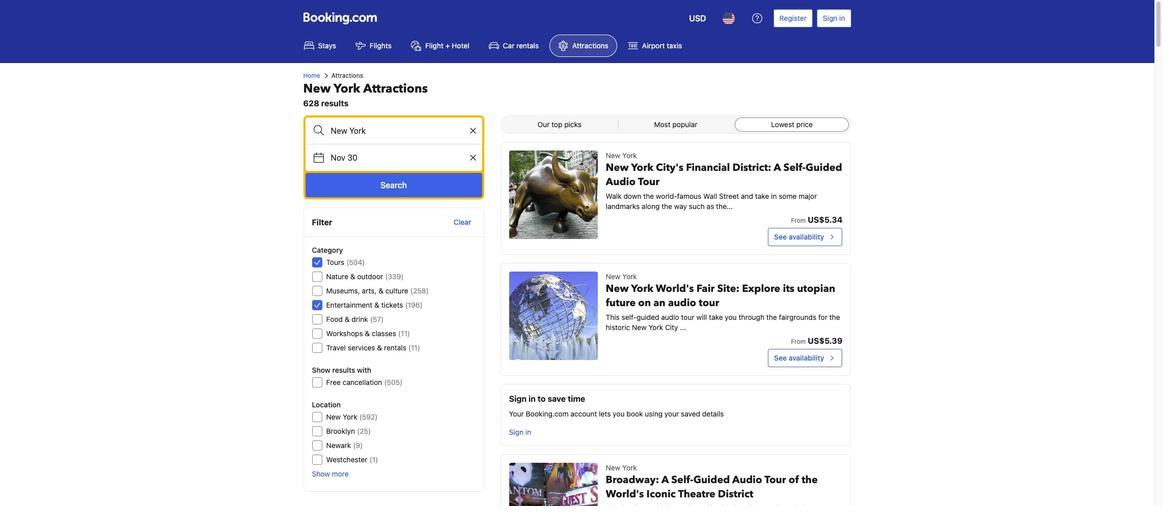 Task type: locate. For each thing, give the bounding box(es) containing it.
0 vertical spatial show
[[312, 366, 331, 375]]

audio up district
[[733, 474, 763, 488]]

from down fairgrounds
[[791, 338, 806, 346]]

and
[[741, 192, 754, 201]]

audio
[[668, 297, 697, 310], [661, 313, 680, 322]]

new york attractions 628 results
[[303, 80, 428, 108]]

york up future
[[623, 273, 637, 281]]

0 vertical spatial a
[[774, 161, 781, 175]]

0 vertical spatial availability
[[789, 233, 825, 241]]

sign in for bottom sign in link
[[509, 428, 531, 437]]

0 vertical spatial attractions
[[573, 41, 609, 50]]

0 horizontal spatial self-
[[672, 474, 694, 488]]

tour left of
[[765, 474, 787, 488]]

from inside from us$5.39
[[791, 338, 806, 346]]

2 vertical spatial sign
[[509, 428, 524, 437]]

utopian
[[797, 282, 836, 296]]

to
[[538, 395, 546, 404]]

1 vertical spatial results
[[332, 366, 355, 375]]

1 vertical spatial self-
[[672, 474, 694, 488]]

a right the district:
[[774, 161, 781, 175]]

0 vertical spatial self-
[[784, 161, 806, 175]]

sign up 'your'
[[509, 395, 527, 404]]

0 vertical spatial sign in link
[[817, 9, 852, 28]]

self- up theatre
[[672, 474, 694, 488]]

show inside button
[[312, 470, 330, 479]]

0 vertical spatial tour
[[638, 175, 660, 189]]

landmarks
[[606, 202, 640, 211]]

1 see availability from the top
[[774, 233, 825, 241]]

lowest
[[772, 120, 795, 129]]

0 vertical spatial see
[[774, 233, 787, 241]]

& down (504) at the bottom left of page
[[350, 273, 355, 281]]

world's inside new york broadway: a self-guided audio tour of the world's iconic theatre district
[[606, 488, 644, 502]]

0 horizontal spatial you
[[613, 410, 625, 419]]

rentals
[[517, 41, 539, 50], [384, 344, 407, 353]]

from
[[791, 217, 806, 225], [791, 338, 806, 346]]

culture
[[386, 287, 408, 295]]

1 from from the top
[[791, 217, 806, 225]]

1 vertical spatial show
[[312, 470, 330, 479]]

picks
[[565, 120, 582, 129]]

1 horizontal spatial self-
[[784, 161, 806, 175]]

2 show from the top
[[312, 470, 330, 479]]

results
[[321, 99, 349, 108], [332, 366, 355, 375]]

sign in right register
[[823, 14, 845, 22]]

guided up theatre
[[694, 474, 730, 488]]

home link
[[303, 71, 320, 80]]

self- up some
[[784, 161, 806, 175]]

classes
[[372, 330, 396, 338]]

0 horizontal spatial rentals
[[384, 344, 407, 353]]

tour up down
[[638, 175, 660, 189]]

for
[[819, 313, 828, 322]]

628
[[303, 99, 319, 108]]

0 horizontal spatial world's
[[606, 488, 644, 502]]

rentals down classes
[[384, 344, 407, 353]]

lowest price
[[772, 120, 813, 129]]

1 vertical spatial you
[[613, 410, 625, 419]]

iconic
[[647, 488, 676, 502]]

down
[[624, 192, 642, 201]]

taxis
[[667, 41, 682, 50]]

account
[[571, 410, 597, 419]]

(11) right classes
[[398, 330, 410, 338]]

from inside the from us$5.34
[[791, 217, 806, 225]]

availability for new york world's fair site: explore its utopian future on an audio tour
[[789, 354, 825, 363]]

0 vertical spatial world's
[[656, 282, 694, 296]]

0 horizontal spatial guided
[[694, 474, 730, 488]]

tour down fair
[[699, 297, 720, 310]]

availability down the from us$5.34
[[789, 233, 825, 241]]

such
[[689, 202, 705, 211]]

in inside new york new york city's financial district: a self-guided audio tour walk down the world-famous wall street and take in some major landmarks along the way such as the...
[[771, 192, 777, 201]]

0 vertical spatial audio
[[606, 175, 636, 189]]

our top picks
[[538, 120, 582, 129]]

1 vertical spatial sign in
[[509, 428, 531, 437]]

york up broadway:
[[623, 464, 637, 473]]

take inside new york new york city's financial district: a self-guided audio tour walk down the world-famous wall street and take in some major landmarks along the way such as the...
[[756, 192, 770, 201]]

see availability down the from us$5.34
[[774, 233, 825, 241]]

stays link
[[295, 35, 345, 57]]

flights
[[370, 41, 392, 50]]

1 see from the top
[[774, 233, 787, 241]]

you right lets
[[613, 410, 625, 419]]

tour
[[638, 175, 660, 189], [765, 474, 787, 488]]

0 vertical spatial take
[[756, 192, 770, 201]]

york down guided
[[649, 324, 663, 332]]

0 vertical spatial rentals
[[517, 41, 539, 50]]

take right and
[[756, 192, 770, 201]]

1 horizontal spatial audio
[[733, 474, 763, 488]]

0 horizontal spatial tour
[[681, 313, 695, 322]]

nature & outdoor (339)
[[326, 273, 404, 281]]

(57)
[[370, 315, 384, 324]]

1 vertical spatial audio
[[733, 474, 763, 488]]

show
[[312, 366, 331, 375], [312, 470, 330, 479]]

1 vertical spatial a
[[662, 474, 669, 488]]

1 vertical spatial take
[[709, 313, 723, 322]]

fair
[[697, 282, 715, 296]]

newark (9)
[[326, 442, 363, 450]]

guided up major
[[806, 161, 843, 175]]

flight + hotel
[[425, 41, 470, 50]]

1 vertical spatial see
[[774, 354, 787, 363]]

(592)
[[360, 413, 378, 422]]

brooklyn
[[326, 427, 355, 436]]

(339)
[[385, 273, 404, 281]]

audio up walk
[[606, 175, 636, 189]]

audio right an
[[668, 297, 697, 310]]

world's down broadway:
[[606, 488, 644, 502]]

0 vertical spatial (11)
[[398, 330, 410, 338]]

0 horizontal spatial tour
[[638, 175, 660, 189]]

0 horizontal spatial a
[[662, 474, 669, 488]]

see for a
[[774, 233, 787, 241]]

audio up city
[[661, 313, 680, 322]]

0 vertical spatial guided
[[806, 161, 843, 175]]

newark
[[326, 442, 351, 450]]

0 vertical spatial sign in
[[823, 14, 845, 22]]

take inside 'new york new york world's fair site: explore its utopian future on an audio tour this self-guided audio tour will take you through the fairgrounds for the historic new york city ...'
[[709, 313, 723, 322]]

(11)
[[398, 330, 410, 338], [409, 344, 420, 353]]

attractions link
[[550, 35, 617, 57]]

us$5.34
[[808, 216, 843, 225]]

in
[[840, 14, 845, 22], [771, 192, 777, 201], [529, 395, 536, 404], [526, 428, 531, 437]]

0 vertical spatial results
[[321, 99, 349, 108]]

(9)
[[353, 442, 363, 450]]

services
[[348, 344, 375, 353]]

& up the (57)
[[375, 301, 380, 310]]

along
[[642, 202, 660, 211]]

1 horizontal spatial a
[[774, 161, 781, 175]]

0 vertical spatial from
[[791, 217, 806, 225]]

2 from from the top
[[791, 338, 806, 346]]

sign down 'your'
[[509, 428, 524, 437]]

nov 30
[[331, 153, 358, 163]]

from us$5.34
[[791, 216, 843, 225]]

see availability down from us$5.39
[[774, 354, 825, 363]]

0 vertical spatial you
[[725, 313, 737, 322]]

airport
[[642, 41, 665, 50]]

audio inside new york broadway: a self-guided audio tour of the world's iconic theatre district
[[733, 474, 763, 488]]

0 horizontal spatial attractions
[[332, 72, 363, 79]]

as
[[707, 202, 714, 211]]

1 vertical spatial world's
[[606, 488, 644, 502]]

a up iconic
[[662, 474, 669, 488]]

show left more
[[312, 470, 330, 479]]

york inside new york attractions 628 results
[[334, 80, 361, 97]]

1 horizontal spatial guided
[[806, 161, 843, 175]]

& left drink
[[345, 315, 350, 324]]

1 vertical spatial rentals
[[384, 344, 407, 353]]

0 vertical spatial see availability
[[774, 233, 825, 241]]

1 horizontal spatial sign in
[[823, 14, 845, 22]]

see down fairgrounds
[[774, 354, 787, 363]]

its
[[783, 282, 795, 296]]

0 horizontal spatial audio
[[606, 175, 636, 189]]

show up the free
[[312, 366, 331, 375]]

cancellation
[[343, 379, 382, 387]]

broadway: a self-guided audio tour of the world's iconic theatre district image
[[509, 464, 598, 507]]

sign in down 'your'
[[509, 428, 531, 437]]

& up travel services & rentals (11)
[[365, 330, 370, 338]]

popular
[[673, 120, 698, 129]]

world-
[[656, 192, 677, 201]]

museums,
[[326, 287, 360, 295]]

in left some
[[771, 192, 777, 201]]

attractions
[[573, 41, 609, 50], [332, 72, 363, 79], [363, 80, 428, 97]]

york left city's
[[631, 161, 654, 175]]

1 vertical spatial from
[[791, 338, 806, 346]]

new york broadway: a self-guided audio tour of the world's iconic theatre district
[[606, 464, 818, 502]]

1 vertical spatial availability
[[789, 354, 825, 363]]

street
[[719, 192, 739, 201]]

sign right register
[[823, 14, 838, 22]]

major
[[799, 192, 817, 201]]

0 horizontal spatial sign in
[[509, 428, 531, 437]]

sign in to save time
[[509, 395, 586, 404]]

with
[[357, 366, 372, 375]]

1 horizontal spatial attractions
[[363, 80, 428, 97]]

booking.com image
[[303, 12, 377, 24]]

tour up ... at the right
[[681, 313, 695, 322]]

you left through
[[725, 313, 737, 322]]

hotel
[[452, 41, 470, 50]]

from down major
[[791, 217, 806, 225]]

sign for bottom sign in link
[[509, 428, 524, 437]]

district
[[718, 488, 754, 502]]

york right home link on the top left of page
[[334, 80, 361, 97]]

0 vertical spatial sign
[[823, 14, 838, 22]]

1 vertical spatial attractions
[[332, 72, 363, 79]]

availability for new york city's financial district: a self-guided audio tour
[[789, 233, 825, 241]]

brooklyn (25)
[[326, 427, 371, 436]]

book
[[627, 410, 643, 419]]

results right 628 in the top of the page
[[321, 99, 349, 108]]

new york city's financial district: a self-guided audio tour image
[[509, 151, 598, 239]]

2 see from the top
[[774, 354, 787, 363]]

1 horizontal spatial take
[[756, 192, 770, 201]]

wall
[[704, 192, 717, 201]]

world's up an
[[656, 282, 694, 296]]

0 horizontal spatial take
[[709, 313, 723, 322]]

a inside new york new york city's financial district: a self-guided audio tour walk down the world-famous wall street and take in some major landmarks along the way such as the...
[[774, 161, 781, 175]]

see down some
[[774, 233, 787, 241]]

1 vertical spatial tour
[[765, 474, 787, 488]]

1 horizontal spatial you
[[725, 313, 737, 322]]

0 vertical spatial tour
[[699, 297, 720, 310]]

1 availability from the top
[[789, 233, 825, 241]]

the right for
[[830, 313, 840, 322]]

rentals right car at the left top of page
[[517, 41, 539, 50]]

tickets
[[381, 301, 403, 310]]

2 see availability from the top
[[774, 354, 825, 363]]

1 horizontal spatial world's
[[656, 282, 694, 296]]

the down world-
[[662, 202, 673, 211]]

1 vertical spatial guided
[[694, 474, 730, 488]]

1 horizontal spatial sign in link
[[817, 9, 852, 28]]

1 horizontal spatial tour
[[765, 474, 787, 488]]

the right of
[[802, 474, 818, 488]]

take right the will
[[709, 313, 723, 322]]

+
[[446, 41, 450, 50]]

1 vertical spatial see availability
[[774, 354, 825, 363]]

1 vertical spatial sign
[[509, 395, 527, 404]]

& right "arts,"
[[379, 287, 384, 295]]

0 horizontal spatial sign in link
[[505, 424, 536, 442]]

1 horizontal spatial rentals
[[517, 41, 539, 50]]

food
[[326, 315, 343, 324]]

tour
[[699, 297, 720, 310], [681, 313, 695, 322]]

sign in for right sign in link
[[823, 14, 845, 22]]

availability down from us$5.39
[[789, 354, 825, 363]]

results up the free
[[332, 366, 355, 375]]

york
[[334, 80, 361, 97], [623, 151, 637, 160], [631, 161, 654, 175], [623, 273, 637, 281], [631, 282, 654, 296], [649, 324, 663, 332], [343, 413, 357, 422], [623, 464, 637, 473]]

car
[[503, 41, 515, 50]]

2 availability from the top
[[789, 354, 825, 363]]

2 vertical spatial attractions
[[363, 80, 428, 97]]

(11) down (196) in the left bottom of the page
[[409, 344, 420, 353]]

sign in link down 'your'
[[505, 424, 536, 442]]

sign in link right register link
[[817, 9, 852, 28]]

york inside new york broadway: a self-guided audio tour of the world's iconic theatre district
[[623, 464, 637, 473]]

new inside new york broadway: a self-guided audio tour of the world's iconic theatre district
[[606, 464, 621, 473]]

2 horizontal spatial attractions
[[573, 41, 609, 50]]

1 show from the top
[[312, 366, 331, 375]]

world's
[[656, 282, 694, 296], [606, 488, 644, 502]]



Task type: describe. For each thing, give the bounding box(es) containing it.
(505)
[[384, 379, 403, 387]]

from us$5.39
[[791, 337, 843, 346]]

airport taxis link
[[619, 35, 691, 57]]

entertainment
[[326, 301, 373, 310]]

usd button
[[683, 6, 713, 31]]

attractions inside 'link'
[[573, 41, 609, 50]]

& for classes
[[365, 330, 370, 338]]

you inside 'new york new york world's fair site: explore its utopian future on an audio tour this self-guided audio tour will take you through the fairgrounds for the historic new york city ...'
[[725, 313, 737, 322]]

workshops & classes (11)
[[326, 330, 410, 338]]

& down classes
[[377, 344, 382, 353]]

explore
[[742, 282, 781, 296]]

city
[[665, 324, 678, 332]]

(25)
[[357, 427, 371, 436]]

show for show more
[[312, 470, 330, 479]]

this
[[606, 313, 620, 322]]

drink
[[352, 315, 368, 324]]

nov
[[331, 153, 346, 163]]

(196)
[[405, 301, 423, 310]]

your
[[509, 410, 524, 419]]

new york new york world's fair site: explore its utopian future on an audio tour this self-guided audio tour will take you through the fairgrounds for the historic new york city ...
[[606, 273, 840, 332]]

our
[[538, 120, 550, 129]]

results inside new york attractions 628 results
[[321, 99, 349, 108]]

home
[[303, 72, 320, 79]]

food & drink (57)
[[326, 315, 384, 324]]

attractions inside new york attractions 628 results
[[363, 80, 428, 97]]

tour inside new york new york city's financial district: a self-guided audio tour walk down the world-famous wall street and take in some major landmarks along the way such as the...
[[638, 175, 660, 189]]

sign for right sign in link
[[823, 14, 838, 22]]

1 vertical spatial audio
[[661, 313, 680, 322]]

tours
[[326, 258, 345, 267]]

nature
[[326, 273, 349, 281]]

us$5.39
[[808, 337, 843, 346]]

see availability for new york city's financial district: a self-guided audio tour
[[774, 233, 825, 241]]

self-
[[622, 313, 637, 322]]

flight
[[425, 41, 444, 50]]

the right through
[[767, 313, 777, 322]]

world's inside 'new york new york world's fair site: explore its utopian future on an audio tour this self-guided audio tour will take you through the fairgrounds for the historic new york city ...'
[[656, 282, 694, 296]]

york up on
[[631, 282, 654, 296]]

category
[[312, 246, 343, 255]]

from for utopian
[[791, 338, 806, 346]]

tours (504)
[[326, 258, 365, 267]]

0 vertical spatial audio
[[668, 297, 697, 310]]

audio inside new york new york city's financial district: a self-guided audio tour walk down the world-famous wall street and take in some major landmarks along the way such as the...
[[606, 175, 636, 189]]

saved
[[681, 410, 701, 419]]

show for show results with
[[312, 366, 331, 375]]

from for guided
[[791, 217, 806, 225]]

travel
[[326, 344, 346, 353]]

in right register
[[840, 14, 845, 22]]

an
[[654, 297, 666, 310]]

see for explore
[[774, 354, 787, 363]]

guided inside new york broadway: a self-guided audio tour of the world's iconic theatre district
[[694, 474, 730, 488]]

some
[[779, 192, 797, 201]]

clear
[[454, 218, 472, 227]]

1 vertical spatial (11)
[[409, 344, 420, 353]]

financial
[[686, 161, 730, 175]]

fairgrounds
[[779, 313, 817, 322]]

through
[[739, 313, 765, 322]]

filter
[[312, 218, 332, 227]]

booking.com
[[526, 410, 569, 419]]

& for tickets
[[375, 301, 380, 310]]

free cancellation (505)
[[326, 379, 403, 387]]

on
[[639, 297, 651, 310]]

most popular
[[654, 120, 698, 129]]

see availability for new york world's fair site: explore its utopian future on an audio tour
[[774, 354, 825, 363]]

1 horizontal spatial tour
[[699, 297, 720, 310]]

self- inside new york new york city's financial district: a self-guided audio tour walk down the world-famous wall street and take in some major landmarks along the way such as the...
[[784, 161, 806, 175]]

usd
[[690, 14, 706, 23]]

outdoor
[[357, 273, 383, 281]]

tour inside new york broadway: a self-guided audio tour of the world's iconic theatre district
[[765, 474, 787, 488]]

in left to
[[529, 395, 536, 404]]

flights link
[[347, 35, 400, 57]]

register link
[[774, 9, 813, 28]]

search
[[381, 181, 407, 190]]

the...
[[716, 202, 733, 211]]

way
[[674, 202, 687, 211]]

(1)
[[370, 456, 378, 465]]

new york world's fair site: explore its utopian future on an audio tour image
[[509, 272, 598, 361]]

westchester
[[326, 456, 368, 465]]

york up down
[[623, 151, 637, 160]]

a inside new york broadway: a self-guided audio tour of the world's iconic theatre district
[[662, 474, 669, 488]]

walk
[[606, 192, 622, 201]]

new inside new york attractions 628 results
[[303, 80, 331, 97]]

westchester (1)
[[326, 456, 378, 465]]

show more
[[312, 470, 349, 479]]

top
[[552, 120, 563, 129]]

car rentals
[[503, 41, 539, 50]]

will
[[697, 313, 707, 322]]

workshops
[[326, 330, 363, 338]]

price
[[797, 120, 813, 129]]

york up brooklyn (25)
[[343, 413, 357, 422]]

guided inside new york new york city's financial district: a self-guided audio tour walk down the world-famous wall street and take in some major landmarks along the way such as the...
[[806, 161, 843, 175]]

details
[[703, 410, 724, 419]]

Where are you going? search field
[[305, 118, 482, 144]]

site:
[[718, 282, 740, 296]]

(258)
[[411, 287, 429, 295]]

show results with
[[312, 366, 372, 375]]

arts,
[[362, 287, 377, 295]]

1 vertical spatial sign in link
[[505, 424, 536, 442]]

in down the booking.com
[[526, 428, 531, 437]]

future
[[606, 297, 636, 310]]

location
[[312, 401, 341, 410]]

show more button
[[312, 470, 349, 480]]

district:
[[733, 161, 772, 175]]

stays
[[318, 41, 336, 50]]

self- inside new york broadway: a self-guided audio tour of the world's iconic theatre district
[[672, 474, 694, 488]]

using
[[645, 410, 663, 419]]

save
[[548, 395, 566, 404]]

theatre
[[678, 488, 716, 502]]

1 vertical spatial tour
[[681, 313, 695, 322]]

the up along on the right of the page
[[644, 192, 654, 201]]

new york (592)
[[326, 413, 378, 422]]

flight + hotel link
[[402, 35, 478, 57]]

the inside new york broadway: a self-guided audio tour of the world's iconic theatre district
[[802, 474, 818, 488]]

& for drink
[[345, 315, 350, 324]]

& for outdoor
[[350, 273, 355, 281]]

museums, arts, & culture (258)
[[326, 287, 429, 295]]



Task type: vqa. For each thing, say whether or not it's contained in the screenshot.


